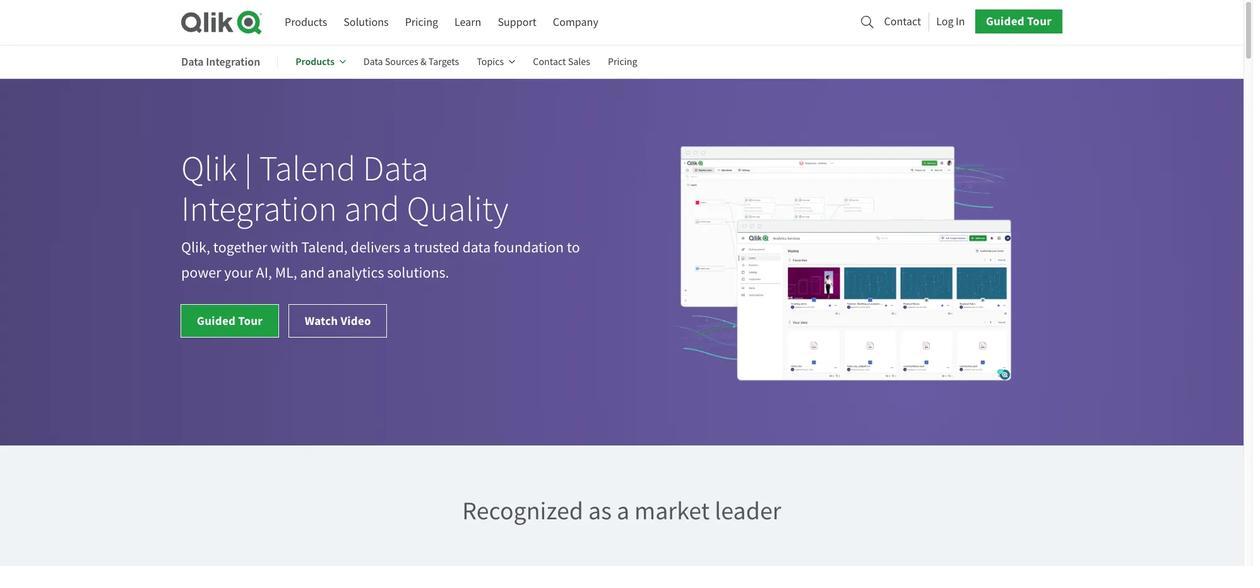 Task type: vqa. For each thing, say whether or not it's contained in the screenshot.
the bottom and
yes



Task type: describe. For each thing, give the bounding box(es) containing it.
qlik | talend data integration and quality qlik, together with talend, delivers a trusted data foundation to power your ai, ml, and analytics solutions.
[[181, 147, 580, 282]]

recognized as a market leader
[[462, 495, 781, 527]]

1 horizontal spatial and
[[344, 188, 400, 232]]

with
[[270, 238, 298, 257]]

learn link
[[455, 11, 481, 34]]

products inside qlik main element
[[285, 15, 327, 30]]

qlik main element
[[285, 10, 1063, 34]]

watch video
[[305, 313, 371, 329]]

data inside qlik | talend data integration and quality qlik, together with talend, delivers a trusted data foundation to power your ai, ml, and analytics solutions.
[[363, 147, 429, 191]]

recognized
[[462, 495, 583, 527]]

solutions
[[344, 15, 389, 30]]

0 horizontal spatial guided tour link
[[181, 304, 279, 338]]

quality
[[407, 188, 509, 232]]

data integration
[[181, 54, 260, 69]]

tour for the left guided tour link
[[238, 313, 263, 329]]

contact for contact
[[884, 14, 921, 29]]

trusted
[[414, 238, 459, 257]]

go to the home page. image
[[181, 10, 262, 35]]

|
[[244, 147, 252, 191]]

products inside data integration menu bar
[[296, 55, 334, 68]]

together
[[213, 238, 267, 257]]

targets
[[429, 56, 459, 68]]

1 vertical spatial and
[[300, 263, 325, 282]]

data for data sources & targets
[[364, 56, 383, 68]]

ml,
[[275, 263, 297, 282]]

guided tour for rightmost guided tour link
[[986, 13, 1052, 29]]

watch video link
[[288, 304, 387, 338]]

contact sales
[[533, 56, 590, 68]]

video
[[341, 313, 371, 329]]

leader
[[715, 495, 781, 527]]

watch
[[305, 313, 338, 329]]

company
[[553, 15, 598, 30]]

integration inside data integration menu bar
[[206, 54, 260, 69]]

your
[[224, 263, 253, 282]]

log in
[[936, 14, 965, 29]]



Task type: locate. For each thing, give the bounding box(es) containing it.
0 horizontal spatial pricing
[[405, 15, 438, 30]]

1 horizontal spatial guided tour
[[986, 13, 1052, 29]]

data sources & targets
[[364, 56, 459, 68]]

1 horizontal spatial pricing link
[[608, 47, 637, 77]]

pricing up &
[[405, 15, 438, 30]]

products link down solutions link on the left
[[296, 47, 346, 77]]

0 vertical spatial and
[[344, 188, 400, 232]]

tour
[[1027, 13, 1052, 29], [238, 313, 263, 329]]

0 horizontal spatial guided tour
[[197, 313, 263, 329]]

data for data integration
[[181, 54, 204, 69]]

to
[[567, 238, 580, 257]]

&
[[420, 56, 427, 68]]

1 vertical spatial tour
[[238, 313, 263, 329]]

1 horizontal spatial guided
[[986, 13, 1025, 29]]

integration inside qlik | talend data integration and quality qlik, together with talend, delivers a trusted data foundation to power your ai, ml, and analytics solutions.
[[181, 188, 337, 232]]

0 vertical spatial a
[[403, 238, 411, 257]]

as
[[588, 495, 612, 527]]

products link inside qlik main element
[[285, 11, 327, 34]]

support link
[[498, 11, 537, 34]]

data integration menu bar
[[181, 47, 655, 77]]

0 vertical spatial guided
[[986, 13, 1025, 29]]

0 horizontal spatial tour
[[238, 313, 263, 329]]

products link left solutions link on the left
[[285, 11, 327, 34]]

sales
[[568, 56, 590, 68]]

ai,
[[256, 263, 272, 282]]

data integration solutions | qlik talend data integration and quality image
[[673, 143, 1015, 383]]

talend,
[[301, 238, 348, 257]]

0 vertical spatial tour
[[1027, 13, 1052, 29]]

guided
[[986, 13, 1025, 29], [197, 313, 236, 329]]

a
[[403, 238, 411, 257], [617, 495, 629, 527]]

0 vertical spatial guided tour link
[[975, 10, 1063, 34]]

in
[[956, 14, 965, 29]]

support
[[498, 15, 537, 30]]

delivers
[[351, 238, 400, 257]]

menu bar
[[285, 11, 598, 34]]

data
[[462, 238, 491, 257]]

integration up together
[[181, 188, 337, 232]]

log
[[936, 14, 954, 29]]

guided right in
[[986, 13, 1025, 29]]

1 vertical spatial pricing link
[[608, 47, 637, 77]]

market
[[634, 495, 710, 527]]

menu bar containing products
[[285, 11, 598, 34]]

0 vertical spatial integration
[[206, 54, 260, 69]]

0 horizontal spatial pricing link
[[405, 11, 438, 34]]

pricing inside data integration menu bar
[[608, 56, 637, 68]]

contact for contact sales
[[533, 56, 566, 68]]

menu bar inside qlik main element
[[285, 11, 598, 34]]

0 vertical spatial contact
[[884, 14, 921, 29]]

guided tour for the left guided tour link
[[197, 313, 263, 329]]

1 vertical spatial a
[[617, 495, 629, 527]]

products link
[[285, 11, 327, 34], [296, 47, 346, 77]]

0 horizontal spatial contact
[[533, 56, 566, 68]]

guided inside qlik main element
[[986, 13, 1025, 29]]

pricing link up &
[[405, 11, 438, 34]]

contact link
[[884, 11, 921, 32]]

pricing link right sales at the top left of page
[[608, 47, 637, 77]]

qlik,
[[181, 238, 210, 257]]

topics link
[[477, 47, 515, 77]]

qlik
[[181, 147, 237, 191]]

0 horizontal spatial a
[[403, 238, 411, 257]]

contact left log on the top
[[884, 14, 921, 29]]

0 vertical spatial products
[[285, 15, 327, 30]]

guided tour inside qlik main element
[[986, 13, 1052, 29]]

1 vertical spatial products
[[296, 55, 334, 68]]

guided down power
[[197, 313, 236, 329]]

guided tour right in
[[986, 13, 1052, 29]]

0 vertical spatial products link
[[285, 11, 327, 34]]

0 vertical spatial pricing
[[405, 15, 438, 30]]

guided tour link right in
[[975, 10, 1063, 34]]

tour for rightmost guided tour link
[[1027, 13, 1052, 29]]

data sources & targets link
[[364, 47, 459, 77]]

1 horizontal spatial guided tour link
[[975, 10, 1063, 34]]

foundation
[[494, 238, 564, 257]]

1 vertical spatial integration
[[181, 188, 337, 232]]

0 horizontal spatial guided
[[197, 313, 236, 329]]

pricing for bottom pricing link
[[608, 56, 637, 68]]

sources
[[385, 56, 418, 68]]

1 vertical spatial pricing
[[608, 56, 637, 68]]

a up solutions.
[[403, 238, 411, 257]]

log in link
[[936, 11, 965, 32]]

power
[[181, 263, 221, 282]]

1 horizontal spatial tour
[[1027, 13, 1052, 29]]

learn
[[455, 15, 481, 30]]

1 horizontal spatial contact
[[884, 14, 921, 29]]

pricing
[[405, 15, 438, 30], [608, 56, 637, 68]]

1 vertical spatial guided tour link
[[181, 304, 279, 338]]

data
[[181, 54, 204, 69], [364, 56, 383, 68], [363, 147, 429, 191]]

pricing right sales at the top left of page
[[608, 56, 637, 68]]

contact inside qlik main element
[[884, 14, 921, 29]]

0 vertical spatial guided tour
[[986, 13, 1052, 29]]

guided tour link down your at the top of page
[[181, 304, 279, 338]]

and up delivers
[[344, 188, 400, 232]]

pricing inside menu bar
[[405, 15, 438, 30]]

solutions.
[[387, 263, 449, 282]]

tour inside qlik main element
[[1027, 13, 1052, 29]]

1 vertical spatial guided
[[197, 313, 236, 329]]

data inside data sources & targets link
[[364, 56, 383, 68]]

a right as
[[617, 495, 629, 527]]

guided tour link
[[975, 10, 1063, 34], [181, 304, 279, 338]]

1 vertical spatial contact
[[533, 56, 566, 68]]

talend
[[259, 147, 356, 191]]

1 vertical spatial products link
[[296, 47, 346, 77]]

pricing link
[[405, 11, 438, 34], [608, 47, 637, 77]]

0 vertical spatial pricing link
[[405, 11, 438, 34]]

products
[[285, 15, 327, 30], [296, 55, 334, 68]]

pricing for topmost pricing link
[[405, 15, 438, 30]]

solutions link
[[344, 11, 389, 34]]

contact inside "link"
[[533, 56, 566, 68]]

and
[[344, 188, 400, 232], [300, 263, 325, 282]]

contact sales link
[[533, 47, 590, 77]]

topics
[[477, 56, 504, 68]]

company link
[[553, 11, 598, 34]]

1 horizontal spatial a
[[617, 495, 629, 527]]

contact
[[884, 14, 921, 29], [533, 56, 566, 68]]

0 horizontal spatial and
[[300, 263, 325, 282]]

guided tour
[[986, 13, 1052, 29], [197, 313, 263, 329]]

integration
[[206, 54, 260, 69], [181, 188, 337, 232]]

integration down go to the home page. "image"
[[206, 54, 260, 69]]

contact left sales at the top left of page
[[533, 56, 566, 68]]

and right ml,
[[300, 263, 325, 282]]

analytics
[[328, 263, 384, 282]]

1 horizontal spatial pricing
[[608, 56, 637, 68]]

1 vertical spatial guided tour
[[197, 313, 263, 329]]

guided tour down your at the top of page
[[197, 313, 263, 329]]

a inside qlik | talend data integration and quality qlik, together with talend, delivers a trusted data foundation to power your ai, ml, and analytics solutions.
[[403, 238, 411, 257]]



